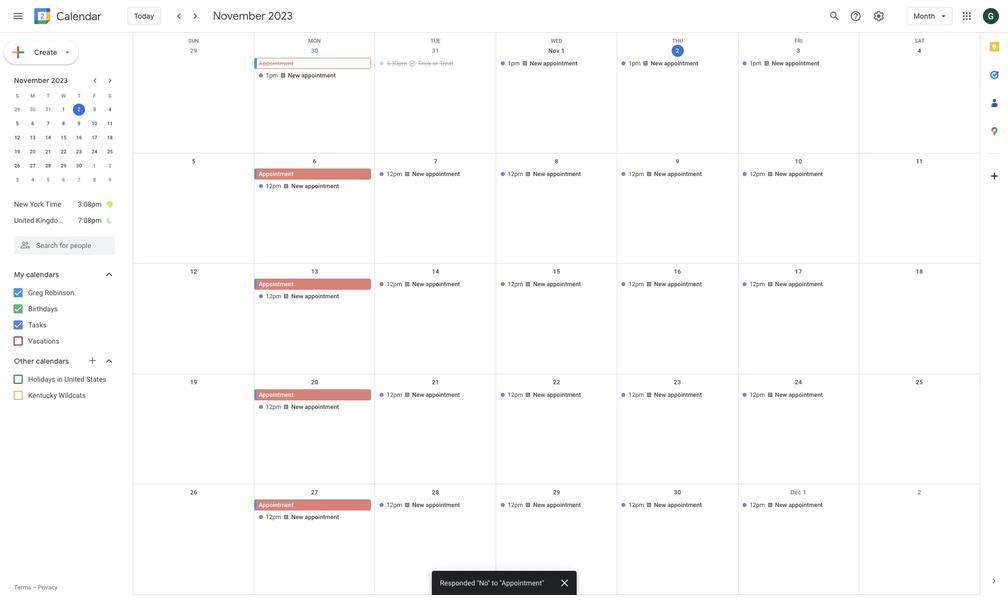 Task type: describe. For each thing, give the bounding box(es) containing it.
month button
[[907, 4, 953, 28]]

other
[[14, 357, 34, 366]]

7 for november 2023
[[47, 121, 50, 126]]

calendars for other calendars
[[36, 357, 69, 366]]

1 vertical spatial november 2023
[[14, 76, 68, 85]]

or
[[433, 60, 438, 67]]

29 inside 'element'
[[61, 163, 66, 168]]

9 for november 2023
[[78, 121, 80, 126]]

main drawer image
[[12, 10, 24, 22]]

0 vertical spatial november
[[213, 9, 266, 23]]

create button
[[4, 40, 78, 64]]

15 inside grid
[[553, 268, 560, 275]]

1 vertical spatial november
[[14, 76, 50, 85]]

"no"
[[477, 579, 490, 587]]

19 inside november 2023 grid
[[14, 149, 20, 154]]

calendar heading
[[54, 9, 102, 23]]

24 inside grid
[[795, 379, 802, 386]]

kingdom
[[36, 216, 64, 224]]

Search for people text field
[[20, 236, 109, 255]]

25 element
[[104, 146, 116, 158]]

united kingdom time 7:08pm
[[14, 216, 102, 224]]

14 inside november 2023 grid
[[45, 135, 51, 140]]

york
[[30, 200, 44, 208]]

tasks
[[28, 321, 47, 329]]

30 element
[[73, 160, 85, 172]]

24 inside 24 element
[[92, 149, 97, 154]]

13 element
[[27, 132, 39, 144]]

holidays in united states
[[28, 375, 106, 383]]

11 for november 2023
[[107, 121, 113, 126]]

2 t from the left
[[78, 93, 81, 98]]

december 1 element
[[88, 160, 101, 172]]

row containing sun
[[133, 33, 980, 44]]

0 horizontal spatial 2023
[[51, 76, 68, 85]]

18 inside november 2023 grid
[[107, 135, 113, 140]]

terms link
[[14, 584, 31, 591]]

1 vertical spatial 23
[[674, 379, 681, 386]]

calendar element
[[32, 6, 102, 28]]

22 element
[[58, 146, 70, 158]]

appointment button for 20
[[256, 389, 371, 400]]

responded "no" to "appointment"
[[440, 579, 544, 587]]

23 element
[[73, 146, 85, 158]]

26 element
[[11, 160, 23, 172]]

december 3 element
[[11, 174, 23, 186]]

list item containing united kingdom time
[[14, 212, 114, 228]]

11 element
[[104, 118, 116, 130]]

28 for 1
[[45, 163, 51, 168]]

15 element
[[58, 132, 70, 144]]

27 for dec 1
[[311, 489, 318, 496]]

thu
[[672, 38, 683, 44]]

privacy
[[38, 584, 57, 591]]

wed
[[551, 38, 563, 44]]

27 element
[[27, 160, 39, 172]]

1 horizontal spatial 20
[[311, 379, 318, 386]]

birthdays
[[28, 305, 58, 313]]

8 for november 2023
[[62, 121, 65, 126]]

10 element
[[88, 118, 101, 130]]

1 vertical spatial 12
[[190, 268, 197, 275]]

kentucky wildcats
[[28, 391, 86, 399]]

1 appointment from the top
[[259, 60, 294, 67]]

greg
[[28, 289, 43, 297]]

tue
[[431, 38, 441, 44]]

1 vertical spatial 25
[[916, 379, 923, 386]]

my calendars
[[14, 270, 59, 279]]

22 inside november 2023 grid
[[61, 149, 66, 154]]

appointment button for 6
[[256, 168, 371, 179]]

9 for sun
[[676, 158, 680, 165]]

5 for november 2023
[[16, 121, 19, 126]]

united inside 'other calendars' list
[[64, 375, 85, 383]]

13 inside november 2023 grid
[[30, 135, 36, 140]]

25 inside 25 element
[[107, 149, 113, 154]]

16 inside november 2023 grid
[[76, 135, 82, 140]]

list containing new york time
[[4, 192, 123, 232]]

5 for sun
[[192, 158, 196, 165]]

14 element
[[42, 132, 54, 144]]

0 horizontal spatial 20
[[30, 149, 36, 154]]

other calendars
[[14, 357, 69, 366]]

3:08pm
[[78, 200, 102, 208]]

26 for 1
[[14, 163, 20, 168]]

24 element
[[88, 146, 101, 158]]

united inside list item
[[14, 216, 34, 224]]

december 2 element
[[104, 160, 116, 172]]

8 inside row
[[93, 177, 96, 183]]

1 appointment button from the top
[[256, 58, 371, 69]]

4 for 1
[[109, 107, 111, 112]]

1 s from the left
[[16, 93, 19, 98]]

16 element
[[73, 132, 85, 144]]

7:08pm
[[78, 216, 102, 224]]

3 for nov 1
[[797, 47, 801, 54]]

time for york
[[45, 200, 61, 208]]

row group containing 29
[[10, 103, 118, 187]]

1 horizontal spatial november 2023
[[213, 9, 293, 23]]

terms
[[14, 584, 31, 591]]

treat
[[440, 60, 454, 67]]

2 s from the left
[[108, 93, 111, 98]]

1 horizontal spatial 2023
[[268, 9, 293, 23]]

5 inside the december 5 element
[[47, 177, 50, 183]]

other calendars button
[[2, 353, 125, 369]]

calendars for my calendars
[[26, 270, 59, 279]]

add other calendars image
[[88, 356, 98, 366]]

–
[[33, 584, 36, 591]]

19 inside grid
[[190, 379, 197, 386]]

october 29 element
[[11, 104, 23, 116]]

sat
[[915, 38, 925, 44]]

november 2023 grid
[[10, 89, 118, 187]]

1 right "dec"
[[803, 489, 807, 496]]

16 inside grid
[[674, 268, 681, 275]]

21 element
[[42, 146, 54, 158]]

december 8 element
[[88, 174, 101, 186]]

december 5 element
[[42, 174, 54, 186]]



Task type: vqa. For each thing, say whether or not it's contained in the screenshot.


Task type: locate. For each thing, give the bounding box(es) containing it.
3
[[797, 47, 801, 54], [93, 107, 96, 112], [16, 177, 19, 183]]

1 vertical spatial 31
[[45, 107, 51, 112]]

w
[[61, 93, 66, 98]]

appointment button for 27
[[256, 500, 371, 511]]

2 vertical spatial 4
[[31, 177, 34, 183]]

1 vertical spatial 17
[[795, 268, 802, 275]]

0 horizontal spatial 11
[[107, 121, 113, 126]]

23
[[76, 149, 82, 154], [674, 379, 681, 386]]

calendars up in
[[36, 357, 69, 366]]

22 inside grid
[[553, 379, 560, 386]]

29
[[190, 47, 197, 54], [14, 107, 20, 112], [61, 163, 66, 168], [553, 489, 560, 496]]

november
[[213, 9, 266, 23], [14, 76, 50, 85]]

robinson
[[45, 289, 74, 297]]

0 vertical spatial 2023
[[268, 9, 293, 23]]

1 vertical spatial 13
[[311, 268, 318, 275]]

appointment for 27
[[259, 502, 294, 509]]

0 vertical spatial 7
[[47, 121, 50, 126]]

appointment for 20
[[259, 391, 294, 398]]

s
[[16, 93, 19, 98], [108, 93, 111, 98]]

2 appointment button from the top
[[256, 168, 371, 179]]

3 down f
[[93, 107, 96, 112]]

1 vertical spatial time
[[66, 216, 82, 224]]

0 horizontal spatial 21
[[45, 149, 51, 154]]

appointment button for 13
[[256, 279, 371, 290]]

sun
[[188, 38, 199, 44]]

m
[[31, 93, 35, 98]]

1 horizontal spatial 7
[[78, 177, 80, 183]]

other calendars list
[[2, 371, 125, 403]]

26 for dec 1
[[190, 489, 197, 496]]

0 horizontal spatial 26
[[14, 163, 20, 168]]

0 vertical spatial 31
[[432, 47, 439, 54]]

0 horizontal spatial 12
[[14, 135, 20, 140]]

28 inside grid
[[432, 489, 439, 496]]

9 inside grid
[[676, 158, 680, 165]]

14
[[45, 135, 51, 140], [432, 268, 439, 275]]

4
[[918, 47, 922, 54], [109, 107, 111, 112], [31, 177, 34, 183]]

1 vertical spatial 21
[[432, 379, 439, 386]]

2 list item from the top
[[14, 212, 114, 228]]

vacations
[[28, 337, 59, 345]]

1 horizontal spatial 26
[[190, 489, 197, 496]]

3 down '26' element
[[16, 177, 19, 183]]

"appointment"
[[500, 579, 544, 587]]

1 horizontal spatial 13
[[311, 268, 318, 275]]

2023
[[268, 9, 293, 23], [51, 76, 68, 85]]

united right in
[[64, 375, 85, 383]]

21 inside november 2023 grid
[[45, 149, 51, 154]]

27 inside grid
[[311, 489, 318, 496]]

appointment
[[259, 60, 294, 67], [259, 170, 294, 177], [259, 281, 294, 288], [259, 391, 294, 398], [259, 502, 294, 509]]

1 t from the left
[[47, 93, 50, 98]]

cell
[[133, 58, 254, 82], [254, 58, 375, 82], [859, 58, 980, 82], [133, 168, 254, 192], [254, 168, 375, 192], [133, 279, 254, 303], [254, 279, 375, 303], [859, 279, 980, 303], [133, 389, 254, 413], [254, 389, 375, 413], [859, 389, 980, 413], [133, 500, 254, 524], [254, 500, 375, 524]]

0 horizontal spatial 18
[[107, 135, 113, 140]]

12 element
[[11, 132, 23, 144]]

12 inside november 2023 grid
[[14, 135, 20, 140]]

4 down 27 "element"
[[31, 177, 34, 183]]

3 appointment button from the top
[[256, 279, 371, 290]]

1 vertical spatial 24
[[795, 379, 802, 386]]

united down york
[[14, 216, 34, 224]]

1 horizontal spatial 8
[[93, 177, 96, 183]]

0 horizontal spatial 22
[[61, 149, 66, 154]]

28
[[45, 163, 51, 168], [432, 489, 439, 496]]

7 inside december 7 element
[[78, 177, 80, 183]]

0 vertical spatial 8
[[62, 121, 65, 126]]

my
[[14, 270, 24, 279]]

0 horizontal spatial 31
[[45, 107, 51, 112]]

calendar
[[56, 9, 102, 23]]

greg robinson
[[28, 289, 74, 297]]

0 horizontal spatial s
[[16, 93, 19, 98]]

2, today element
[[73, 104, 85, 116]]

0 vertical spatial 14
[[45, 135, 51, 140]]

1 horizontal spatial 31
[[432, 47, 439, 54]]

18 inside grid
[[916, 268, 923, 275]]

None search field
[[0, 232, 125, 255]]

20
[[30, 149, 36, 154], [311, 379, 318, 386]]

0 vertical spatial 23
[[76, 149, 82, 154]]

1 horizontal spatial 28
[[432, 489, 439, 496]]

15 inside november 2023 grid
[[61, 135, 66, 140]]

1 horizontal spatial 24
[[795, 379, 802, 386]]

0 horizontal spatial 14
[[45, 135, 51, 140]]

0 vertical spatial 10
[[92, 121, 97, 126]]

december 9 element
[[104, 174, 116, 186]]

2 horizontal spatial 6
[[313, 158, 317, 165]]

1 horizontal spatial 4
[[109, 107, 111, 112]]

2 horizontal spatial 7
[[434, 158, 438, 165]]

0 vertical spatial 17
[[92, 135, 97, 140]]

0 vertical spatial 5
[[16, 121, 19, 126]]

time up kingdom
[[45, 200, 61, 208]]

31 for nov 1
[[432, 47, 439, 54]]

8 for sun
[[555, 158, 559, 165]]

time for kingdom
[[66, 216, 82, 224]]

0 vertical spatial 19
[[14, 149, 20, 154]]

11 for sun
[[916, 158, 923, 165]]

0 vertical spatial 21
[[45, 149, 51, 154]]

3 inside row
[[16, 177, 19, 183]]

1 vertical spatial calendars
[[36, 357, 69, 366]]

1 vertical spatial 19
[[190, 379, 197, 386]]

list
[[4, 192, 123, 232]]

1 horizontal spatial november
[[213, 9, 266, 23]]

0 horizontal spatial 3
[[16, 177, 19, 183]]

t
[[47, 93, 50, 98], [78, 93, 81, 98]]

month
[[914, 12, 936, 21]]

0 vertical spatial 18
[[107, 135, 113, 140]]

4 for nov 1
[[918, 47, 922, 54]]

4 inside grid
[[918, 47, 922, 54]]

nov
[[549, 47, 560, 54]]

13
[[30, 135, 36, 140], [311, 268, 318, 275]]

0 horizontal spatial 24
[[92, 149, 97, 154]]

0 horizontal spatial november 2023
[[14, 76, 68, 85]]

0 horizontal spatial 27
[[30, 163, 36, 168]]

wildcats
[[59, 391, 86, 399]]

1 horizontal spatial t
[[78, 93, 81, 98]]

1 vertical spatial 22
[[553, 379, 560, 386]]

28 for dec 1
[[432, 489, 439, 496]]

1 list item from the top
[[14, 196, 114, 212]]

mon
[[308, 38, 321, 44]]

new york time
[[14, 200, 61, 208]]

9
[[78, 121, 80, 126], [676, 158, 680, 165], [109, 177, 111, 183]]

1
[[561, 47, 565, 54], [62, 107, 65, 112], [93, 163, 96, 168], [803, 489, 807, 496]]

1 vertical spatial united
[[64, 375, 85, 383]]

19
[[14, 149, 20, 154], [190, 379, 197, 386]]

0 horizontal spatial 25
[[107, 149, 113, 154]]

0 horizontal spatial time
[[45, 200, 61, 208]]

1 horizontal spatial 16
[[674, 268, 681, 275]]

28 element
[[42, 160, 54, 172]]

9 inside row
[[109, 177, 111, 183]]

8 inside grid
[[555, 158, 559, 165]]

time
[[45, 200, 61, 208], [66, 216, 82, 224]]

10 inside november 2023 grid
[[92, 121, 97, 126]]

0 horizontal spatial 5
[[16, 121, 19, 126]]

1 horizontal spatial 6
[[62, 177, 65, 183]]

28 inside 'element'
[[45, 163, 51, 168]]

0 vertical spatial 4
[[918, 47, 922, 54]]

dec 1
[[791, 489, 807, 496]]

31 down the tue
[[432, 47, 439, 54]]

2 horizontal spatial 9
[[676, 158, 680, 165]]

tab list
[[981, 33, 1008, 567]]

grid containing 29
[[133, 33, 980, 595]]

31 right october 30 element
[[45, 107, 51, 112]]

3 for 1
[[93, 107, 96, 112]]

row containing 3
[[10, 173, 118, 187]]

row
[[133, 33, 980, 44], [133, 43, 980, 153], [10, 89, 118, 103], [10, 103, 118, 117], [10, 117, 118, 131], [10, 131, 118, 145], [10, 145, 118, 159], [133, 153, 980, 264], [10, 159, 118, 173], [10, 173, 118, 187], [133, 264, 980, 374], [133, 374, 980, 485], [133, 485, 980, 595]]

f
[[93, 93, 96, 98]]

4 down sat
[[918, 47, 922, 54]]

29 element
[[58, 160, 70, 172]]

appointment
[[544, 60, 578, 67], [664, 60, 699, 67], [786, 60, 820, 67], [302, 72, 336, 79], [426, 170, 460, 177], [547, 170, 581, 177], [668, 170, 702, 177], [789, 170, 823, 177], [305, 182, 339, 189], [426, 281, 460, 288], [547, 281, 581, 288], [668, 281, 702, 288], [789, 281, 823, 288], [305, 293, 339, 300], [426, 391, 460, 398], [547, 391, 581, 398], [668, 391, 702, 398], [789, 391, 823, 398], [305, 403, 339, 410], [426, 502, 460, 509], [547, 502, 581, 509], [668, 502, 702, 509], [789, 502, 823, 509], [305, 514, 339, 521]]

states
[[86, 375, 106, 383]]

today
[[134, 12, 154, 21]]

new inside list item
[[14, 200, 28, 208]]

0 horizontal spatial 7
[[47, 121, 50, 126]]

december 6 element
[[58, 174, 70, 186]]

december 7 element
[[73, 174, 85, 186]]

trick
[[418, 60, 431, 67]]

2 appointment from the top
[[259, 170, 294, 177]]

0 horizontal spatial 4
[[31, 177, 34, 183]]

4 appointment from the top
[[259, 391, 294, 398]]

dec
[[791, 489, 802, 496]]

5 appointment from the top
[[259, 502, 294, 509]]

t up 2 cell at the top of page
[[78, 93, 81, 98]]

1 down 24 element
[[93, 163, 96, 168]]

2 horizontal spatial 3
[[797, 47, 801, 54]]

31 for 1
[[45, 107, 51, 112]]

0 vertical spatial 22
[[61, 149, 66, 154]]

0 vertical spatial 24
[[92, 149, 97, 154]]

2 vertical spatial 8
[[93, 177, 96, 183]]

0 horizontal spatial november
[[14, 76, 50, 85]]

20 element
[[27, 146, 39, 158]]

list item
[[14, 196, 114, 212], [14, 212, 114, 228]]

10
[[92, 121, 97, 126], [795, 158, 802, 165]]

1 vertical spatial 14
[[432, 268, 439, 275]]

december 4 element
[[27, 174, 39, 186]]

2 vertical spatial 6
[[62, 177, 65, 183]]

0 vertical spatial 26
[[14, 163, 20, 168]]

31
[[432, 47, 439, 54], [45, 107, 51, 112]]

0 horizontal spatial 15
[[61, 135, 66, 140]]

21
[[45, 149, 51, 154], [432, 379, 439, 386]]

trick or treat
[[418, 60, 454, 67]]

calendars
[[26, 270, 59, 279], [36, 357, 69, 366]]

row containing s
[[10, 89, 118, 103]]

14 inside grid
[[432, 268, 439, 275]]

0 horizontal spatial 10
[[92, 121, 97, 126]]

11 inside november 2023 grid
[[107, 121, 113, 126]]

2 vertical spatial 3
[[16, 177, 19, 183]]

appointment for 13
[[259, 281, 294, 288]]

row group
[[10, 103, 118, 187]]

1 horizontal spatial 27
[[311, 489, 318, 496]]

calendars up greg on the top of the page
[[26, 270, 59, 279]]

list item up 'united kingdom time 7:08pm'
[[14, 196, 114, 212]]

18 element
[[104, 132, 116, 144]]

0 horizontal spatial 17
[[92, 135, 97, 140]]

2 inside 2, today element
[[78, 107, 80, 112]]

responded
[[440, 579, 475, 587]]

0 vertical spatial 11
[[107, 121, 113, 126]]

appointment for 6
[[259, 170, 294, 177]]

2 horizontal spatial 8
[[555, 158, 559, 165]]

27 for 1
[[30, 163, 36, 168]]

nov 1
[[549, 47, 565, 54]]

0 vertical spatial 9
[[78, 121, 80, 126]]

6 for sun
[[313, 158, 317, 165]]

4 inside 'element'
[[31, 177, 34, 183]]

1 vertical spatial 3
[[93, 107, 96, 112]]

in
[[57, 375, 63, 383]]

5 inside grid
[[192, 158, 196, 165]]

0 horizontal spatial united
[[14, 216, 34, 224]]

grid
[[133, 33, 980, 595]]

17 inside grid
[[795, 268, 802, 275]]

2 inside december 2 'element'
[[109, 163, 111, 168]]

1 horizontal spatial 22
[[553, 379, 560, 386]]

1 vertical spatial 26
[[190, 489, 197, 496]]

0 horizontal spatial 9
[[78, 121, 80, 126]]

17 element
[[88, 132, 101, 144]]

kentucky
[[28, 391, 57, 399]]

calendars inside 'dropdown button'
[[26, 270, 59, 279]]

time down 3:08pm
[[66, 216, 82, 224]]

17 inside november 2023 grid
[[92, 135, 97, 140]]

10 for sun
[[795, 158, 802, 165]]

1 vertical spatial 8
[[555, 158, 559, 165]]

2
[[676, 47, 680, 54], [78, 107, 80, 112], [109, 163, 111, 168], [918, 489, 922, 496]]

5:30pm
[[387, 60, 407, 67]]

1 vertical spatial 9
[[676, 158, 680, 165]]

26 inside '26' element
[[14, 163, 20, 168]]

holidays
[[28, 375, 55, 383]]

12pm
[[387, 170, 402, 177], [508, 170, 523, 177], [629, 170, 644, 177], [750, 170, 765, 177], [266, 182, 281, 189], [387, 281, 402, 288], [508, 281, 523, 288], [629, 281, 644, 288], [750, 281, 765, 288], [266, 293, 281, 300], [387, 391, 402, 398], [508, 391, 523, 398], [629, 391, 644, 398], [750, 391, 765, 398], [266, 403, 281, 410], [387, 502, 402, 509], [508, 502, 523, 509], [629, 502, 644, 509], [750, 502, 765, 509], [266, 514, 281, 521]]

26 inside grid
[[190, 489, 197, 496]]

0 vertical spatial 12
[[14, 135, 20, 140]]

3 down fri
[[797, 47, 801, 54]]

my calendars button
[[2, 267, 125, 283]]

19 element
[[11, 146, 23, 158]]

31 inside november 2023 grid
[[45, 107, 51, 112]]

1 vertical spatial 11
[[916, 158, 923, 165]]

s up october 29 element
[[16, 93, 19, 98]]

5
[[16, 121, 19, 126], [192, 158, 196, 165], [47, 177, 50, 183]]

october 31 element
[[42, 104, 54, 116]]

1 horizontal spatial 19
[[190, 379, 197, 386]]

1 horizontal spatial 17
[[795, 268, 802, 275]]

1pm
[[508, 60, 520, 67], [629, 60, 641, 67], [750, 60, 762, 67], [266, 72, 278, 79]]

privacy link
[[38, 584, 57, 591]]

7 for sun
[[434, 158, 438, 165]]

2 cell
[[71, 103, 87, 117]]

settings menu image
[[873, 10, 885, 22]]

my calendars list
[[2, 285, 125, 349]]

november 2023
[[213, 9, 293, 23], [14, 76, 68, 85]]

17
[[92, 135, 97, 140], [795, 268, 802, 275]]

2 horizontal spatial 4
[[918, 47, 922, 54]]

list item containing new york time
[[14, 196, 114, 212]]

11
[[107, 121, 113, 126], [916, 158, 923, 165]]

15
[[61, 135, 66, 140], [553, 268, 560, 275]]

25
[[107, 149, 113, 154], [916, 379, 923, 386]]

8
[[62, 121, 65, 126], [555, 158, 559, 165], [93, 177, 96, 183]]

16
[[76, 135, 82, 140], [674, 268, 681, 275]]

1 down the w
[[62, 107, 65, 112]]

appointment button
[[256, 58, 371, 69], [256, 168, 371, 179], [256, 279, 371, 290], [256, 389, 371, 400], [256, 500, 371, 511]]

1 vertical spatial 7
[[434, 158, 438, 165]]

22
[[61, 149, 66, 154], [553, 379, 560, 386]]

today button
[[128, 4, 161, 28]]

0 vertical spatial 20
[[30, 149, 36, 154]]

4 up the "11" element
[[109, 107, 111, 112]]

21 inside grid
[[432, 379, 439, 386]]

4 appointment button from the top
[[256, 389, 371, 400]]

fri
[[795, 38, 803, 44]]

1 horizontal spatial 5
[[47, 177, 50, 183]]

new appointment
[[530, 60, 578, 67], [651, 60, 699, 67], [772, 60, 820, 67], [288, 72, 336, 79], [412, 170, 460, 177], [533, 170, 581, 177], [654, 170, 702, 177], [775, 170, 823, 177], [291, 182, 339, 189], [412, 281, 460, 288], [533, 281, 581, 288], [654, 281, 702, 288], [775, 281, 823, 288], [291, 293, 339, 300], [412, 391, 460, 398], [533, 391, 581, 398], [654, 391, 702, 398], [775, 391, 823, 398], [291, 403, 339, 410], [412, 502, 460, 509], [533, 502, 581, 509], [654, 502, 702, 509], [775, 502, 823, 509], [291, 514, 339, 521]]

1 right nov
[[561, 47, 565, 54]]

1 horizontal spatial 18
[[916, 268, 923, 275]]

27
[[30, 163, 36, 168], [311, 489, 318, 496]]

1 horizontal spatial 23
[[674, 379, 681, 386]]

terms – privacy
[[14, 584, 57, 591]]

create
[[34, 48, 57, 57]]

1 vertical spatial 4
[[109, 107, 111, 112]]

10 for november 2023
[[92, 121, 97, 126]]

calendars inside dropdown button
[[36, 357, 69, 366]]

24
[[92, 149, 97, 154], [795, 379, 802, 386]]

united
[[14, 216, 34, 224], [64, 375, 85, 383]]

october 30 element
[[27, 104, 39, 116]]

30
[[311, 47, 318, 54], [30, 107, 36, 112], [76, 163, 82, 168], [674, 489, 681, 496]]

s right f
[[108, 93, 111, 98]]

6 for november 2023
[[31, 121, 34, 126]]

0 vertical spatial united
[[14, 216, 34, 224]]

27 inside "element"
[[30, 163, 36, 168]]

0 vertical spatial 27
[[30, 163, 36, 168]]

31 inside grid
[[432, 47, 439, 54]]

list item up search for people text field at the left top
[[14, 212, 114, 228]]

new
[[530, 60, 542, 67], [651, 60, 663, 67], [772, 60, 784, 67], [288, 72, 300, 79], [412, 170, 424, 177], [533, 170, 545, 177], [654, 170, 666, 177], [775, 170, 787, 177], [291, 182, 303, 189], [14, 200, 28, 208], [412, 281, 424, 288], [533, 281, 545, 288], [654, 281, 666, 288], [775, 281, 787, 288], [291, 293, 303, 300], [412, 391, 424, 398], [533, 391, 545, 398], [654, 391, 666, 398], [775, 391, 787, 398], [291, 403, 303, 410], [412, 502, 424, 509], [533, 502, 545, 509], [654, 502, 666, 509], [775, 502, 787, 509], [291, 514, 303, 521]]

1 vertical spatial 28
[[432, 489, 439, 496]]

3 appointment from the top
[[259, 281, 294, 288]]

7 inside grid
[[434, 158, 438, 165]]

t up october 31 element
[[47, 93, 50, 98]]

7
[[47, 121, 50, 126], [434, 158, 438, 165], [78, 177, 80, 183]]

5 appointment button from the top
[[256, 500, 371, 511]]

0 vertical spatial time
[[45, 200, 61, 208]]

to
[[492, 579, 498, 587]]



